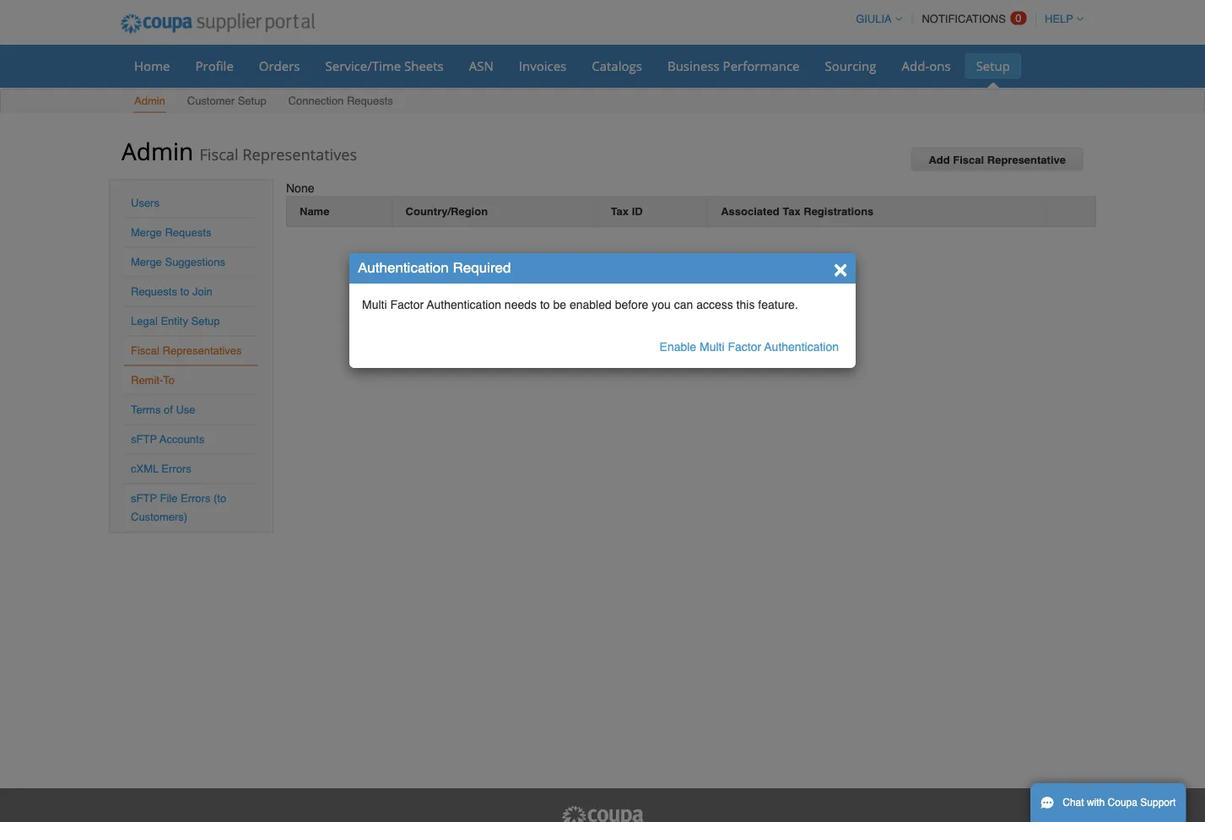 Task type: vqa. For each thing, say whether or not it's contained in the screenshot.
12th Online from the bottom
no



Task type: describe. For each thing, give the bounding box(es) containing it.
requests for merge requests
[[165, 226, 211, 239]]

chat with coupa support
[[1063, 797, 1176, 809]]

enabled
[[570, 298, 612, 311]]

invoices link
[[508, 53, 578, 79]]

can
[[674, 298, 693, 311]]

suggestions
[[165, 256, 225, 268]]

with
[[1087, 797, 1105, 809]]

fiscal representatives
[[131, 344, 242, 357]]

country/region
[[406, 205, 488, 218]]

cxml errors
[[131, 463, 191, 475]]

2 tax from the left
[[783, 205, 801, 218]]

profile
[[195, 57, 234, 74]]

connection
[[288, 95, 344, 107]]

join
[[192, 285, 213, 298]]

requests to join
[[131, 285, 213, 298]]

1 vertical spatial authentication
[[427, 298, 501, 311]]

business performance link
[[657, 53, 811, 79]]

customer
[[187, 95, 235, 107]]

tax id
[[611, 205, 643, 218]]

representatives inside admin fiscal representatives
[[242, 143, 357, 165]]

authentication required
[[358, 259, 511, 276]]

required
[[453, 259, 511, 276]]

add-
[[902, 57, 930, 74]]

×
[[834, 254, 847, 281]]

fiscal for admin
[[200, 143, 238, 165]]

0 horizontal spatial fiscal
[[131, 344, 159, 357]]

1 vertical spatial multi
[[700, 340, 725, 354]]

associated tax registrations
[[721, 205, 874, 218]]

representative
[[987, 154, 1066, 166]]

catalogs link
[[581, 53, 653, 79]]

accounts
[[160, 433, 204, 446]]

registrations
[[804, 205, 874, 218]]

sftp for sftp file errors (to customers)
[[131, 492, 157, 505]]

performance
[[723, 57, 800, 74]]

admin for admin fiscal representatives
[[122, 135, 193, 167]]

sftp accounts link
[[131, 433, 204, 446]]

business performance
[[668, 57, 800, 74]]

asn link
[[458, 53, 505, 79]]

0 horizontal spatial to
[[180, 285, 189, 298]]

1 horizontal spatial to
[[540, 298, 550, 311]]

legal
[[131, 315, 158, 328]]

name
[[300, 205, 330, 218]]

1 vertical spatial setup
[[238, 95, 266, 107]]

coupa
[[1108, 797, 1138, 809]]

orders
[[259, 57, 300, 74]]

enable
[[660, 340, 696, 354]]

chat with coupa support button
[[1031, 783, 1186, 822]]

0 vertical spatial errors
[[162, 463, 191, 475]]

service/time sheets
[[325, 57, 444, 74]]

users link
[[131, 197, 159, 209]]

customer setup
[[187, 95, 266, 107]]

errors inside sftp file errors (to customers)
[[181, 492, 211, 505]]

invoices
[[519, 57, 567, 74]]

sftp accounts
[[131, 433, 204, 446]]

ons
[[930, 57, 951, 74]]

legal entity setup
[[131, 315, 220, 328]]

of
[[164, 403, 173, 416]]

setup link
[[965, 53, 1021, 79]]

sourcing
[[825, 57, 877, 74]]

service/time sheets link
[[314, 53, 455, 79]]

users
[[131, 197, 159, 209]]

merge suggestions
[[131, 256, 225, 268]]

admin fiscal representatives
[[122, 135, 357, 167]]

service/time
[[325, 57, 401, 74]]

asn
[[469, 57, 494, 74]]

2 vertical spatial requests
[[131, 285, 177, 298]]

(to
[[214, 492, 226, 505]]

add
[[929, 154, 950, 166]]



Task type: locate. For each thing, give the bounding box(es) containing it.
admin for admin
[[134, 95, 165, 107]]

1 horizontal spatial multi
[[700, 340, 725, 354]]

1 horizontal spatial fiscal
[[200, 143, 238, 165]]

0 vertical spatial authentication
[[358, 259, 449, 276]]

to left join
[[180, 285, 189, 298]]

multi right enable
[[700, 340, 725, 354]]

orders link
[[248, 53, 311, 79]]

1 vertical spatial sftp
[[131, 492, 157, 505]]

setup down join
[[191, 315, 220, 328]]

0 horizontal spatial representatives
[[163, 344, 242, 357]]

be
[[553, 298, 566, 311]]

add fiscal representative
[[929, 154, 1066, 166]]

add-ons
[[902, 57, 951, 74]]

0 horizontal spatial factor
[[390, 298, 424, 311]]

requests up suggestions
[[165, 226, 211, 239]]

1 vertical spatial requests
[[165, 226, 211, 239]]

merge requests
[[131, 226, 211, 239]]

2 vertical spatial authentication
[[764, 340, 839, 354]]

home
[[134, 57, 170, 74]]

multi down authentication required
[[362, 298, 387, 311]]

merge suggestions link
[[131, 256, 225, 268]]

sftp up customers)
[[131, 492, 157, 505]]

0 vertical spatial merge
[[131, 226, 162, 239]]

admin link
[[133, 91, 166, 113]]

cxml
[[131, 463, 159, 475]]

enable multi factor authentication link
[[660, 340, 839, 354]]

tax
[[611, 205, 629, 218], [783, 205, 801, 218]]

0 horizontal spatial multi
[[362, 298, 387, 311]]

setup right ons
[[976, 57, 1010, 74]]

enable multi factor authentication
[[660, 340, 839, 354]]

1 horizontal spatial setup
[[238, 95, 266, 107]]

terms of use link
[[131, 403, 195, 416]]

1 vertical spatial factor
[[728, 340, 762, 354]]

merge requests link
[[131, 226, 211, 239]]

1 vertical spatial coupa supplier portal image
[[560, 805, 645, 822]]

authentication down required
[[427, 298, 501, 311]]

1 sftp from the top
[[131, 433, 157, 446]]

remit-to
[[131, 374, 175, 387]]

0 horizontal spatial coupa supplier portal image
[[109, 3, 326, 45]]

use
[[176, 403, 195, 416]]

sftp file errors (to customers) link
[[131, 492, 226, 523]]

customers)
[[131, 511, 188, 523]]

entity
[[161, 315, 188, 328]]

home link
[[123, 53, 181, 79]]

file
[[160, 492, 178, 505]]

requests up legal
[[131, 285, 177, 298]]

id
[[632, 205, 643, 218]]

authentication down country/region
[[358, 259, 449, 276]]

requests
[[347, 95, 393, 107], [165, 226, 211, 239], [131, 285, 177, 298]]

authentication
[[358, 259, 449, 276], [427, 298, 501, 311], [764, 340, 839, 354]]

factor down this
[[728, 340, 762, 354]]

this
[[737, 298, 755, 311]]

errors down accounts at the bottom
[[162, 463, 191, 475]]

1 horizontal spatial coupa supplier portal image
[[560, 805, 645, 822]]

catalogs
[[592, 57, 642, 74]]

coupa supplier portal image
[[109, 3, 326, 45], [560, 805, 645, 822]]

1 merge from the top
[[131, 226, 162, 239]]

1 tax from the left
[[611, 205, 629, 218]]

authentication down 'feature.'
[[764, 340, 839, 354]]

factor
[[390, 298, 424, 311], [728, 340, 762, 354]]

0 horizontal spatial setup
[[191, 315, 220, 328]]

terms of use
[[131, 403, 195, 416]]

factor down authentication required
[[390, 298, 424, 311]]

1 vertical spatial representatives
[[163, 344, 242, 357]]

sftp file errors (to customers)
[[131, 492, 226, 523]]

fiscal
[[200, 143, 238, 165], [953, 154, 984, 166], [131, 344, 159, 357]]

1 vertical spatial admin
[[122, 135, 193, 167]]

connection requests
[[288, 95, 393, 107]]

× button
[[834, 254, 847, 281]]

representatives down the legal entity setup
[[163, 344, 242, 357]]

merge for merge suggestions
[[131, 256, 162, 268]]

to left be
[[540, 298, 550, 311]]

errors
[[162, 463, 191, 475], [181, 492, 211, 505]]

requests for connection requests
[[347, 95, 393, 107]]

0 vertical spatial sftp
[[131, 433, 157, 446]]

sheets
[[404, 57, 444, 74]]

0 vertical spatial representatives
[[242, 143, 357, 165]]

setup
[[976, 57, 1010, 74], [238, 95, 266, 107], [191, 315, 220, 328]]

multi
[[362, 298, 387, 311], [700, 340, 725, 354]]

before
[[615, 298, 649, 311]]

1 horizontal spatial factor
[[728, 340, 762, 354]]

2 horizontal spatial setup
[[976, 57, 1010, 74]]

requests to join link
[[131, 285, 213, 298]]

associated
[[721, 205, 780, 218]]

tax right associated
[[783, 205, 801, 218]]

0 vertical spatial multi
[[362, 298, 387, 311]]

needs
[[505, 298, 537, 311]]

access
[[697, 298, 733, 311]]

2 merge from the top
[[131, 256, 162, 268]]

multi factor authentication needs to be enabled before you can access this feature.
[[362, 298, 798, 311]]

sftp for sftp accounts
[[131, 433, 157, 446]]

remit-
[[131, 374, 163, 387]]

feature.
[[758, 298, 798, 311]]

support
[[1141, 797, 1176, 809]]

sftp
[[131, 433, 157, 446], [131, 492, 157, 505]]

setup right customer at top
[[238, 95, 266, 107]]

2 horizontal spatial fiscal
[[953, 154, 984, 166]]

representatives up none
[[242, 143, 357, 165]]

merge down users link at left
[[131, 226, 162, 239]]

customer setup link
[[186, 91, 267, 113]]

to
[[163, 374, 175, 387]]

admin
[[134, 95, 165, 107], [122, 135, 193, 167]]

merge down merge requests at the left of page
[[131, 256, 162, 268]]

profile link
[[184, 53, 245, 79]]

to
[[180, 285, 189, 298], [540, 298, 550, 311]]

sftp up cxml
[[131, 433, 157, 446]]

you
[[652, 298, 671, 311]]

sftp inside sftp file errors (to customers)
[[131, 492, 157, 505]]

fiscal for add
[[953, 154, 984, 166]]

add fiscal representative link
[[911, 147, 1084, 171]]

add-ons link
[[891, 53, 962, 79]]

fiscal down customer setup link
[[200, 143, 238, 165]]

chat
[[1063, 797, 1084, 809]]

2 sftp from the top
[[131, 492, 157, 505]]

requests down service/time
[[347, 95, 393, 107]]

0 vertical spatial factor
[[390, 298, 424, 311]]

1 horizontal spatial representatives
[[242, 143, 357, 165]]

terms
[[131, 403, 161, 416]]

none
[[286, 181, 314, 195]]

0 horizontal spatial tax
[[611, 205, 629, 218]]

representatives
[[242, 143, 357, 165], [163, 344, 242, 357]]

cxml errors link
[[131, 463, 191, 475]]

sourcing link
[[814, 53, 888, 79]]

1 vertical spatial errors
[[181, 492, 211, 505]]

admin down home link in the left top of the page
[[134, 95, 165, 107]]

0 vertical spatial admin
[[134, 95, 165, 107]]

0 vertical spatial coupa supplier portal image
[[109, 3, 326, 45]]

errors left (to
[[181, 492, 211, 505]]

merge for merge requests
[[131, 226, 162, 239]]

2 vertical spatial setup
[[191, 315, 220, 328]]

connection requests link
[[287, 91, 394, 113]]

0 vertical spatial requests
[[347, 95, 393, 107]]

fiscal right add
[[953, 154, 984, 166]]

fiscal inside admin fiscal representatives
[[200, 143, 238, 165]]

tax left id
[[611, 205, 629, 218]]

1 horizontal spatial tax
[[783, 205, 801, 218]]

fiscal down legal
[[131, 344, 159, 357]]

merge
[[131, 226, 162, 239], [131, 256, 162, 268]]

admin down admin link
[[122, 135, 193, 167]]

business
[[668, 57, 720, 74]]

fiscal representatives link
[[131, 344, 242, 357]]

0 vertical spatial setup
[[976, 57, 1010, 74]]

remit-to link
[[131, 374, 175, 387]]

1 vertical spatial merge
[[131, 256, 162, 268]]



